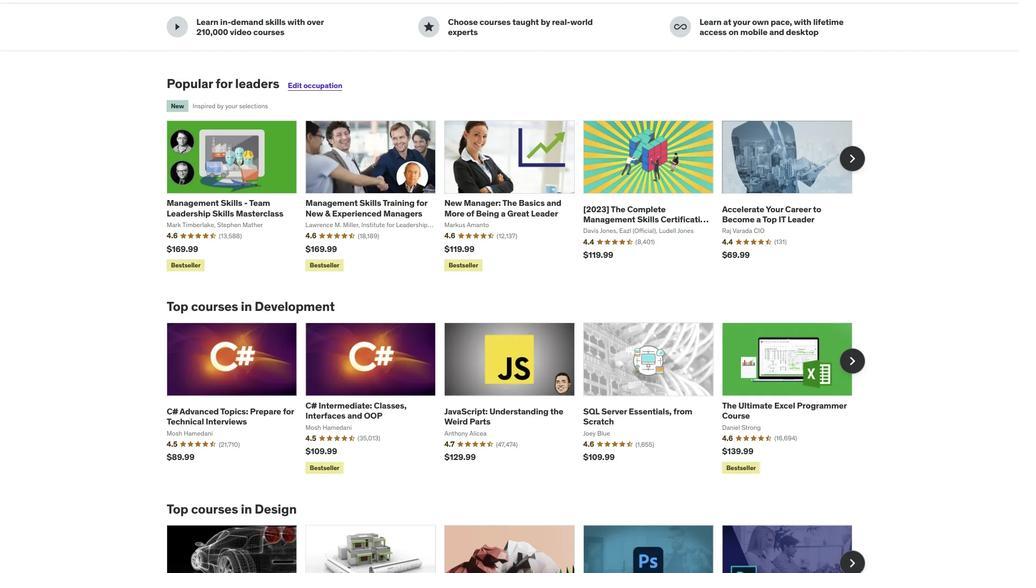Task type: describe. For each thing, give the bounding box(es) containing it.
a inside the accelerate your career to become a top it leader
[[757, 214, 762, 225]]

learn at your own pace, with lifetime access on mobile and desktop
[[700, 16, 844, 37]]

occupation
[[304, 81, 343, 90]]

design
[[255, 501, 297, 517]]

classes,
[[374, 400, 407, 411]]

the ultimate excel programmer course
[[723, 400, 847, 421]]

career
[[786, 204, 812, 214]]

weird
[[445, 416, 468, 427]]

development
[[255, 299, 335, 315]]

video
[[230, 26, 252, 37]]

leaders
[[235, 76, 280, 92]]

next image for development
[[845, 353, 862, 370]]

to
[[814, 204, 822, 214]]

the inside the ultimate excel programmer course
[[723, 400, 737, 411]]

the inside new manager: the basics and more of being a great leader
[[503, 198, 517, 209]]

skills inside management skills training for new & experienced managers
[[360, 198, 382, 209]]

1 next image from the top
[[845, 150, 862, 167]]

your for by
[[225, 102, 238, 110]]

essentials,
[[629, 406, 672, 417]]

for inside c# advanced topics: prepare for technical interviews
[[283, 406, 294, 417]]

210,000
[[197, 26, 228, 37]]

learn in-demand skills with over 210,000 video courses
[[197, 16, 324, 37]]

a inside new manager: the basics and more of being a great leader
[[501, 208, 506, 219]]

carousel element containing management skills - team leadership skills masterclass
[[167, 121, 866, 274]]

new manager: the basics and more of being a great leader link
[[445, 198, 562, 219]]

medium image for choose
[[423, 21, 436, 33]]

scratch
[[584, 416, 614, 427]]

[2023]
[[584, 204, 610, 214]]

parts
[[470, 416, 491, 427]]

accelerate your career to become a top it leader
[[723, 204, 822, 225]]

real-
[[553, 16, 571, 27]]

pace,
[[771, 16, 793, 27]]

choose
[[448, 16, 478, 27]]

for inside management skills training for new & experienced managers
[[417, 198, 428, 209]]

sql server essentials, from scratch link
[[584, 406, 693, 427]]

on
[[729, 26, 739, 37]]

c# advanced topics: prepare for technical interviews link
[[167, 406, 294, 427]]

more
[[445, 208, 465, 219]]

inspired
[[193, 102, 216, 110]]

c# intermediate: classes, interfaces and oop
[[306, 400, 407, 421]]

access
[[700, 26, 727, 37]]

interfaces
[[306, 410, 346, 421]]

&
[[325, 208, 331, 219]]

great
[[508, 208, 530, 219]]

courses for design
[[191, 501, 238, 517]]

prepare
[[250, 406, 281, 417]]

popular for leaders
[[167, 76, 280, 92]]

understanding
[[490, 406, 549, 417]]

server
[[602, 406, 627, 417]]

top courses in design
[[167, 501, 297, 517]]

1 vertical spatial by
[[217, 102, 224, 110]]

and for new manager: the basics and more of being a great leader
[[547, 198, 562, 209]]

experienced
[[332, 208, 382, 219]]

being
[[476, 208, 500, 219]]

desktop
[[787, 26, 819, 37]]

leader inside the accelerate your career to become a top it leader
[[788, 214, 815, 225]]

in for development
[[241, 299, 252, 315]]

inspired by your selections
[[193, 102, 268, 110]]

interviews
[[206, 416, 247, 427]]

edit occupation
[[288, 81, 343, 90]]

topics:
[[221, 406, 248, 417]]

and for c# intermediate: classes, interfaces and oop
[[348, 410, 363, 421]]

carousel element for design
[[167, 526, 866, 574]]

[2023] the complete management skills certification course link
[[584, 204, 711, 235]]

c# for c# advanced topics: prepare for technical interviews
[[167, 406, 178, 417]]

with inside learn at your own pace, with lifetime access on mobile and desktop
[[795, 16, 812, 27]]

the inside [2023] the complete management skills certification course
[[611, 204, 626, 214]]

experts
[[448, 26, 478, 37]]

team
[[249, 198, 270, 209]]

courses inside learn in-demand skills with over 210,000 video courses
[[254, 26, 285, 37]]

carousel element for development
[[167, 323, 866, 476]]

sql server essentials, from scratch
[[584, 406, 693, 427]]

certification
[[661, 214, 711, 225]]

over
[[307, 16, 324, 27]]

become
[[723, 214, 755, 225]]

the ultimate excel programmer course link
[[723, 400, 847, 421]]

advanced
[[180, 406, 219, 417]]



Task type: vqa. For each thing, say whether or not it's contained in the screenshot.
THE HTML
no



Task type: locate. For each thing, give the bounding box(es) containing it.
popular
[[167, 76, 213, 92]]

own
[[753, 16, 770, 27]]

1 horizontal spatial course
[[723, 410, 751, 421]]

new for new manager: the basics and more of being a great leader
[[445, 198, 462, 209]]

1 horizontal spatial leader
[[788, 214, 815, 225]]

next image
[[845, 150, 862, 167], [845, 353, 862, 370], [845, 556, 862, 573]]

basics
[[519, 198, 545, 209]]

by
[[541, 16, 551, 27], [217, 102, 224, 110]]

leader right great
[[531, 208, 558, 219]]

edit occupation button
[[288, 81, 343, 90]]

new left &
[[306, 208, 323, 219]]

and right own
[[770, 26, 785, 37]]

0 horizontal spatial c#
[[167, 406, 178, 417]]

3 carousel element from the top
[[167, 526, 866, 574]]

course inside [2023] the complete management skills certification course
[[584, 224, 612, 235]]

complete
[[628, 204, 666, 214]]

1 vertical spatial top
[[167, 299, 188, 315]]

ultimate
[[739, 400, 773, 411]]

2 vertical spatial for
[[283, 406, 294, 417]]

0 horizontal spatial the
[[503, 198, 517, 209]]

1 vertical spatial in
[[241, 501, 252, 517]]

your right at
[[734, 16, 751, 27]]

0 horizontal spatial medium image
[[423, 21, 436, 33]]

your left selections
[[225, 102, 238, 110]]

1 with from the left
[[288, 16, 305, 27]]

learn left at
[[700, 16, 722, 27]]

excel
[[775, 400, 796, 411]]

manager:
[[464, 198, 501, 209]]

management inside management skills training for new & experienced managers
[[306, 198, 358, 209]]

skills inside [2023] the complete management skills certification course
[[638, 214, 659, 225]]

lifetime
[[814, 16, 844, 27]]

management skills training for new & experienced managers
[[306, 198, 428, 219]]

c#
[[306, 400, 317, 411], [167, 406, 178, 417]]

0 horizontal spatial for
[[216, 76, 233, 92]]

-
[[244, 198, 248, 209]]

the right [2023]
[[611, 204, 626, 214]]

courses
[[480, 16, 511, 27], [254, 26, 285, 37], [191, 299, 238, 315], [191, 501, 238, 517]]

2 learn from the left
[[700, 16, 722, 27]]

top courses in development
[[167, 299, 335, 315]]

2 with from the left
[[795, 16, 812, 27]]

management skills - team leadership skills masterclass link
[[167, 198, 284, 219]]

course down [2023]
[[584, 224, 612, 235]]

2 horizontal spatial new
[[445, 198, 462, 209]]

0 horizontal spatial by
[[217, 102, 224, 110]]

0 horizontal spatial and
[[348, 410, 363, 421]]

2 medium image from the left
[[675, 21, 687, 33]]

0 vertical spatial by
[[541, 16, 551, 27]]

0 horizontal spatial course
[[584, 224, 612, 235]]

c# intermediate: classes, interfaces and oop link
[[306, 400, 407, 421]]

accelerate your career to become a top it leader link
[[723, 204, 822, 225]]

new
[[171, 102, 184, 110], [445, 198, 462, 209], [306, 208, 323, 219]]

courses for by
[[480, 16, 511, 27]]

with left over at top left
[[288, 16, 305, 27]]

in left the development
[[241, 299, 252, 315]]

1 horizontal spatial with
[[795, 16, 812, 27]]

2 next image from the top
[[845, 353, 862, 370]]

2 carousel element from the top
[[167, 323, 866, 476]]

learn left the in- at top
[[197, 16, 219, 27]]

with inside learn in-demand skills with over 210,000 video courses
[[288, 16, 305, 27]]

of
[[467, 208, 475, 219]]

2 in from the top
[[241, 501, 252, 517]]

0 vertical spatial next image
[[845, 150, 862, 167]]

your
[[734, 16, 751, 27], [225, 102, 238, 110]]

the
[[551, 406, 564, 417]]

and inside learn at your own pace, with lifetime access on mobile and desktop
[[770, 26, 785, 37]]

0 vertical spatial for
[[216, 76, 233, 92]]

1 vertical spatial course
[[723, 410, 751, 421]]

management skills training for new & experienced managers link
[[306, 198, 428, 219]]

from
[[674, 406, 693, 417]]

mobile
[[741, 26, 768, 37]]

next image for design
[[845, 556, 862, 573]]

medium image
[[423, 21, 436, 33], [675, 21, 687, 33]]

management skills - team leadership skills masterclass
[[167, 198, 284, 219]]

at
[[724, 16, 732, 27]]

new inside new manager: the basics and more of being a great leader
[[445, 198, 462, 209]]

2 vertical spatial and
[[348, 410, 363, 421]]

1 vertical spatial and
[[547, 198, 562, 209]]

c# for c# intermediate: classes, interfaces and oop
[[306, 400, 317, 411]]

1 horizontal spatial your
[[734, 16, 751, 27]]

0 vertical spatial course
[[584, 224, 612, 235]]

the left ultimate
[[723, 400, 737, 411]]

top inside the accelerate your career to become a top it leader
[[763, 214, 777, 225]]

0 horizontal spatial learn
[[197, 16, 219, 27]]

1 horizontal spatial by
[[541, 16, 551, 27]]

1 vertical spatial next image
[[845, 353, 862, 370]]

accelerate
[[723, 204, 765, 214]]

and
[[770, 26, 785, 37], [547, 198, 562, 209], [348, 410, 363, 421]]

0 horizontal spatial a
[[501, 208, 506, 219]]

programmer
[[798, 400, 847, 411]]

your inside learn at your own pace, with lifetime access on mobile and desktop
[[734, 16, 751, 27]]

for right 'training'
[[417, 198, 428, 209]]

medium image left access
[[675, 21, 687, 33]]

carousel element containing c# intermediate: classes, interfaces and oop
[[167, 323, 866, 476]]

1 horizontal spatial management
[[306, 198, 358, 209]]

the left basics
[[503, 198, 517, 209]]

c# left advanced
[[167, 406, 178, 417]]

and inside c# intermediate: classes, interfaces and oop
[[348, 410, 363, 421]]

0 horizontal spatial your
[[225, 102, 238, 110]]

by right inspired
[[217, 102, 224, 110]]

1 horizontal spatial c#
[[306, 400, 317, 411]]

2 horizontal spatial the
[[723, 400, 737, 411]]

choose courses taught by real-world experts
[[448, 16, 593, 37]]

1 horizontal spatial medium image
[[675, 21, 687, 33]]

1 horizontal spatial a
[[757, 214, 762, 225]]

your
[[766, 204, 784, 214]]

your for at
[[734, 16, 751, 27]]

world
[[571, 16, 593, 27]]

0 horizontal spatial leader
[[531, 208, 558, 219]]

1 learn from the left
[[197, 16, 219, 27]]

top for top courses in design
[[167, 501, 188, 517]]

2 horizontal spatial for
[[417, 198, 428, 209]]

2 vertical spatial carousel element
[[167, 526, 866, 574]]

with
[[288, 16, 305, 27], [795, 16, 812, 27]]

management for &
[[306, 198, 358, 209]]

by inside 'choose courses taught by real-world experts'
[[541, 16, 551, 27]]

1 vertical spatial carousel element
[[167, 323, 866, 476]]

2 vertical spatial top
[[167, 501, 188, 517]]

leader
[[531, 208, 558, 219], [788, 214, 815, 225]]

new down popular
[[171, 102, 184, 110]]

course inside the ultimate excel programmer course
[[723, 410, 751, 421]]

for right prepare
[[283, 406, 294, 417]]

1 horizontal spatial the
[[611, 204, 626, 214]]

medium image for learn
[[675, 21, 687, 33]]

0 vertical spatial top
[[763, 214, 777, 225]]

1 horizontal spatial new
[[306, 208, 323, 219]]

training
[[383, 198, 415, 209]]

taught
[[513, 16, 539, 27]]

management inside [2023] the complete management skills certification course
[[584, 214, 636, 225]]

course left excel
[[723, 410, 751, 421]]

a
[[501, 208, 506, 219], [757, 214, 762, 225]]

skills
[[265, 16, 286, 27]]

the
[[503, 198, 517, 209], [611, 204, 626, 214], [723, 400, 737, 411]]

1 vertical spatial for
[[417, 198, 428, 209]]

it
[[779, 214, 786, 225]]

javascript:
[[445, 406, 488, 417]]

a left great
[[501, 208, 506, 219]]

2 horizontal spatial management
[[584, 214, 636, 225]]

in for design
[[241, 501, 252, 517]]

1 vertical spatial your
[[225, 102, 238, 110]]

0 vertical spatial and
[[770, 26, 785, 37]]

learn
[[197, 16, 219, 27], [700, 16, 722, 27]]

top
[[763, 214, 777, 225], [167, 299, 188, 315], [167, 501, 188, 517]]

leader right it
[[788, 214, 815, 225]]

skills
[[221, 198, 243, 209], [360, 198, 382, 209], [213, 208, 234, 219], [638, 214, 659, 225]]

0 horizontal spatial new
[[171, 102, 184, 110]]

for up inspired by your selections
[[216, 76, 233, 92]]

2 horizontal spatial and
[[770, 26, 785, 37]]

c# inside c# advanced topics: prepare for technical interviews
[[167, 406, 178, 417]]

and right basics
[[547, 198, 562, 209]]

javascript: understanding the weird parts link
[[445, 406, 564, 427]]

new for new
[[171, 102, 184, 110]]

course
[[584, 224, 612, 235], [723, 410, 751, 421]]

management inside management skills - team leadership skills masterclass
[[167, 198, 219, 209]]

1 horizontal spatial for
[[283, 406, 294, 417]]

by left real-
[[541, 16, 551, 27]]

courses for development
[[191, 299, 238, 315]]

0 vertical spatial your
[[734, 16, 751, 27]]

medium image
[[171, 21, 184, 33]]

demand
[[231, 16, 264, 27]]

1 in from the top
[[241, 299, 252, 315]]

0 horizontal spatial management
[[167, 198, 219, 209]]

learn for learn at your own pace, with lifetime access on mobile and desktop
[[700, 16, 722, 27]]

c# left intermediate:
[[306, 400, 317, 411]]

in-
[[220, 16, 231, 27]]

carousel element
[[167, 121, 866, 274], [167, 323, 866, 476], [167, 526, 866, 574]]

javascript: understanding the weird parts
[[445, 406, 564, 427]]

[2023] the complete management skills certification course
[[584, 204, 711, 235]]

intermediate:
[[319, 400, 372, 411]]

and left oop
[[348, 410, 363, 421]]

medium image left experts on the left of page
[[423, 21, 436, 33]]

and inside new manager: the basics and more of being a great leader
[[547, 198, 562, 209]]

c# inside c# intermediate: classes, interfaces and oop
[[306, 400, 317, 411]]

oop
[[364, 410, 383, 421]]

2 vertical spatial next image
[[845, 556, 862, 573]]

technical
[[167, 416, 204, 427]]

new inside management skills training for new & experienced managers
[[306, 208, 323, 219]]

1 horizontal spatial and
[[547, 198, 562, 209]]

learn for learn in-demand skills with over 210,000 video courses
[[197, 16, 219, 27]]

sql
[[584, 406, 600, 417]]

leader inside new manager: the basics and more of being a great leader
[[531, 208, 558, 219]]

c# advanced topics: prepare for technical interviews
[[167, 406, 294, 427]]

managers
[[384, 208, 423, 219]]

selections
[[239, 102, 268, 110]]

management for skills
[[167, 198, 219, 209]]

new left of at top left
[[445, 198, 462, 209]]

with right pace,
[[795, 16, 812, 27]]

leadership
[[167, 208, 211, 219]]

masterclass
[[236, 208, 284, 219]]

courses inside 'choose courses taught by real-world experts'
[[480, 16, 511, 27]]

0 horizontal spatial with
[[288, 16, 305, 27]]

3 next image from the top
[[845, 556, 862, 573]]

0 vertical spatial carousel element
[[167, 121, 866, 274]]

in left design
[[241, 501, 252, 517]]

top for top courses in development
[[167, 299, 188, 315]]

learn inside learn in-demand skills with over 210,000 video courses
[[197, 16, 219, 27]]

learn inside learn at your own pace, with lifetime access on mobile and desktop
[[700, 16, 722, 27]]

1 medium image from the left
[[423, 21, 436, 33]]

0 vertical spatial in
[[241, 299, 252, 315]]

a left your
[[757, 214, 762, 225]]

edit
[[288, 81, 302, 90]]

1 carousel element from the top
[[167, 121, 866, 274]]

1 horizontal spatial learn
[[700, 16, 722, 27]]

new manager: the basics and more of being a great leader
[[445, 198, 562, 219]]



